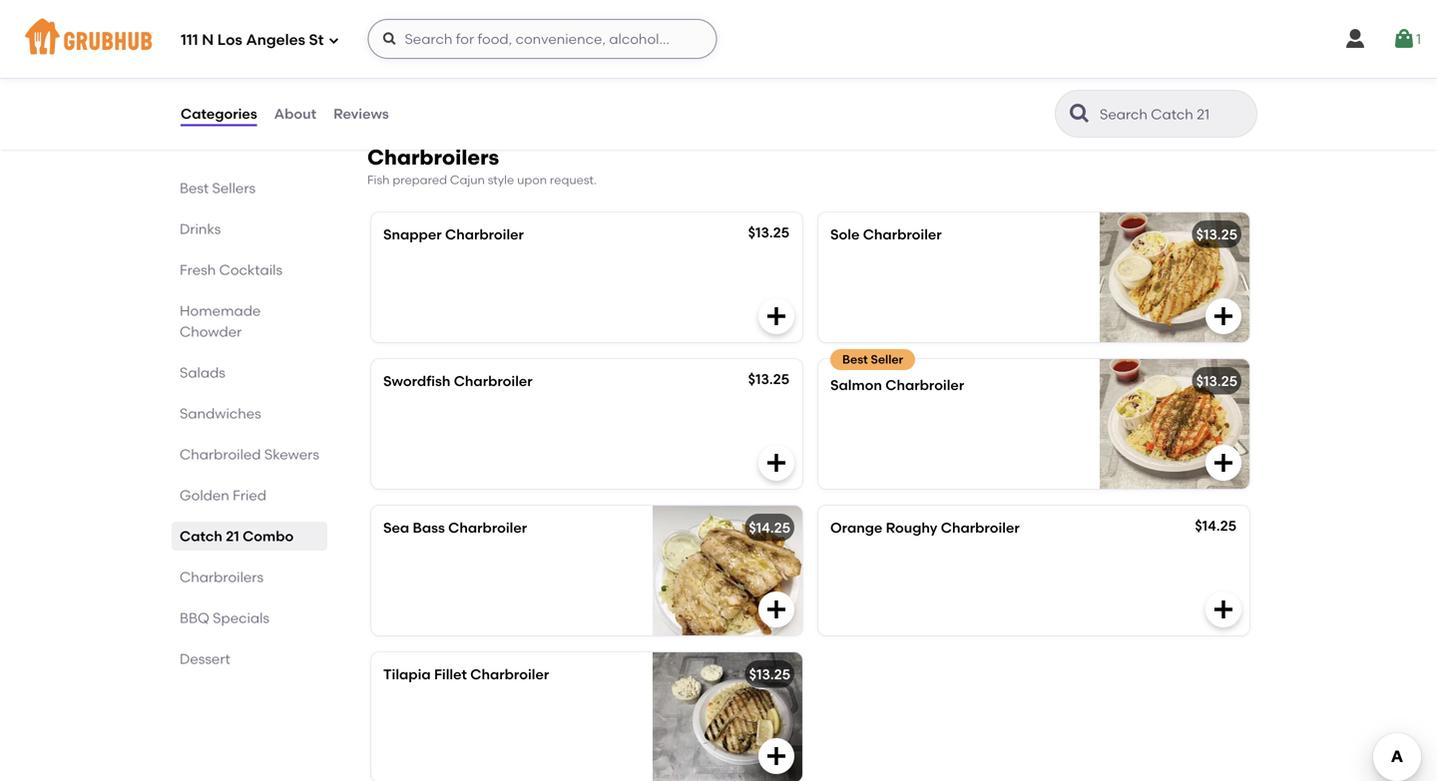 Task type: describe. For each thing, give the bounding box(es) containing it.
categories button
[[180, 78, 258, 150]]

chowder
[[180, 323, 242, 340]]

bbq specials tab
[[180, 608, 319, 629]]

charbroiler right sole
[[863, 226, 942, 243]]

salads tab
[[180, 362, 319, 383]]

charbroilers for charbroilers
[[180, 569, 264, 586]]

svg image for sea bass charbroiler
[[764, 598, 788, 622]]

charbroilers tab
[[180, 567, 319, 588]]

best sellers
[[180, 180, 256, 197]]

golden fried tab
[[180, 485, 319, 506]]

sea
[[383, 520, 409, 537]]

pork
[[465, 27, 497, 44]]

orange
[[830, 520, 883, 537]]

about button
[[273, 78, 317, 150]]

swordfish charbroiler
[[383, 373, 533, 390]]

bbq specials
[[180, 610, 269, 627]]

drinks tab
[[180, 219, 319, 240]]

snapper
[[383, 226, 442, 243]]

homemade
[[180, 302, 261, 319]]

0 horizontal spatial $14.25
[[749, 520, 790, 537]]

drinks
[[180, 221, 221, 238]]

seller
[[871, 353, 903, 367]]

bbq
[[180, 610, 209, 627]]

golden
[[180, 487, 229, 504]]

cajun
[[450, 172, 485, 187]]

homemade chowder
[[180, 302, 261, 340]]

angeles
[[246, 31, 305, 49]]

fried
[[233, 487, 266, 504]]

shrimp
[[383, 27, 432, 44]]

sea bass charbroiler image
[[653, 506, 802, 636]]

snapper charbroiler
[[383, 226, 524, 243]]

orange roughy charbroiler
[[830, 520, 1020, 537]]

swordfish
[[383, 373, 450, 390]]

catch 21 combo
[[180, 528, 294, 545]]

combo inside shrimp and pork ribs combo button
[[533, 27, 584, 44]]

salmon
[[830, 377, 882, 394]]

tilapia fillet charbroiler
[[383, 666, 549, 683]]

fillet
[[434, 666, 467, 683]]

los
[[217, 31, 242, 49]]

salads
[[180, 364, 225, 381]]

categories
[[181, 105, 257, 122]]

dessert
[[180, 651, 230, 668]]

shrimp and pork ribs combo button
[[371, 14, 802, 104]]

charbroiled
[[180, 446, 261, 463]]

21
[[226, 528, 239, 545]]

charbroilers fish prepared cajun style upon request.
[[367, 145, 597, 187]]



Task type: locate. For each thing, give the bounding box(es) containing it.
request.
[[550, 172, 597, 187]]

best for seller
[[842, 353, 868, 367]]

1 button
[[1392, 21, 1421, 57]]

0 horizontal spatial best
[[180, 180, 209, 197]]

sole charbroiler
[[830, 226, 942, 243]]

$13.25
[[748, 224, 789, 241], [1196, 226, 1238, 243], [748, 371, 789, 388], [1196, 373, 1238, 390], [749, 666, 790, 683]]

1 horizontal spatial combo
[[533, 27, 584, 44]]

sole charbroiler image
[[1100, 213, 1250, 343]]

sea bass charbroiler
[[383, 520, 527, 537]]

0 horizontal spatial combo
[[243, 528, 294, 545]]

specials
[[213, 610, 269, 627]]

cocktails
[[219, 261, 282, 278]]

combo right ribs on the left top of the page
[[533, 27, 584, 44]]

charbroiled skewers
[[180, 446, 319, 463]]

charbroiler
[[445, 226, 524, 243], [863, 226, 942, 243], [454, 373, 533, 390], [885, 377, 964, 394], [448, 520, 527, 537], [941, 520, 1020, 537], [470, 666, 549, 683]]

best for sellers
[[180, 180, 209, 197]]

tilapia
[[383, 666, 431, 683]]

0 vertical spatial best
[[180, 180, 209, 197]]

1 horizontal spatial best
[[842, 353, 868, 367]]

0 vertical spatial combo
[[533, 27, 584, 44]]

reviews
[[333, 105, 389, 122]]

fresh
[[180, 261, 216, 278]]

reviews button
[[332, 78, 390, 150]]

best up salmon
[[842, 353, 868, 367]]

0 vertical spatial charbroilers
[[367, 145, 499, 170]]

sandwiches tab
[[180, 403, 319, 424]]

ribs
[[500, 27, 529, 44]]

1 vertical spatial best
[[842, 353, 868, 367]]

svg image for sole charbroiler
[[1212, 305, 1236, 329]]

combo
[[533, 27, 584, 44], [243, 528, 294, 545]]

charbroiler right swordfish
[[454, 373, 533, 390]]

combo right the 21
[[243, 528, 294, 545]]

charbroilers
[[367, 145, 499, 170], [180, 569, 264, 586]]

and
[[435, 27, 462, 44]]

catch
[[180, 528, 222, 545]]

combo inside catch 21 combo tab
[[243, 528, 294, 545]]

main navigation navigation
[[0, 0, 1437, 78]]

charbroiler inside best seller salmon charbroiler
[[885, 377, 964, 394]]

1 horizontal spatial $14.25
[[1195, 518, 1237, 535]]

111 n los angeles st
[[181, 31, 324, 49]]

search icon image
[[1068, 102, 1092, 126]]

fresh cocktails
[[180, 261, 282, 278]]

charbroiled skewers tab
[[180, 444, 319, 465]]

svg image
[[1392, 27, 1416, 51], [1212, 305, 1236, 329], [1212, 451, 1236, 475], [764, 598, 788, 622]]

svg image inside 1 button
[[1392, 27, 1416, 51]]

sole
[[830, 226, 860, 243]]

catch 21 combo tab
[[180, 526, 319, 547]]

1
[[1416, 30, 1421, 47]]

shrimp and pork ribs combo
[[383, 27, 584, 44]]

prepared
[[393, 172, 447, 187]]

homemade chowder tab
[[180, 300, 319, 342]]

skewers
[[264, 446, 319, 463]]

1 horizontal spatial charbroilers
[[367, 145, 499, 170]]

svg image
[[1343, 27, 1367, 51], [382, 31, 398, 47], [328, 34, 340, 46], [764, 66, 788, 90], [764, 305, 788, 329], [764, 451, 788, 475], [1212, 598, 1236, 622], [764, 745, 788, 769]]

charbroiler right fillet
[[470, 666, 549, 683]]

best seller salmon charbroiler
[[830, 353, 964, 394]]

roughy
[[886, 520, 938, 537]]

1 vertical spatial combo
[[243, 528, 294, 545]]

bass
[[413, 520, 445, 537]]

best left sellers
[[180, 180, 209, 197]]

salmon charbroiler image
[[1100, 359, 1250, 489]]

sellers
[[212, 180, 256, 197]]

best sellers tab
[[180, 178, 319, 199]]

charbroilers for charbroilers fish prepared cajun style upon request.
[[367, 145, 499, 170]]

dessert tab
[[180, 649, 319, 670]]

tilapia fillet charbroiler image
[[653, 653, 802, 781]]

$14.25
[[1195, 518, 1237, 535], [749, 520, 790, 537]]

charbroiler right "roughy"
[[941, 520, 1020, 537]]

svg image for best seller
[[1212, 451, 1236, 475]]

charbroiler down the seller
[[885, 377, 964, 394]]

charbroilers up bbq specials
[[180, 569, 264, 586]]

best inside best sellers tab
[[180, 180, 209, 197]]

charbroilers inside charbroilers fish prepared cajun style upon request.
[[367, 145, 499, 170]]

111
[[181, 31, 198, 49]]

0 horizontal spatial charbroilers
[[180, 569, 264, 586]]

upon
[[517, 172, 547, 187]]

1 vertical spatial charbroilers
[[180, 569, 264, 586]]

fresh cocktails tab
[[180, 259, 319, 280]]

charbroilers inside tab
[[180, 569, 264, 586]]

charbroilers up prepared
[[367, 145, 499, 170]]

charbroiler down style
[[445, 226, 524, 243]]

best
[[180, 180, 209, 197], [842, 353, 868, 367]]

st
[[309, 31, 324, 49]]

fish
[[367, 172, 390, 187]]

best inside best seller salmon charbroiler
[[842, 353, 868, 367]]

golden fried
[[180, 487, 266, 504]]

Search Catch 21 search field
[[1098, 105, 1251, 124]]

style
[[488, 172, 514, 187]]

charbroiler right bass at left bottom
[[448, 520, 527, 537]]

Search for food, convenience, alcohol... search field
[[368, 19, 717, 59]]

n
[[202, 31, 214, 49]]

sandwiches
[[180, 405, 261, 422]]

about
[[274, 105, 316, 122]]



Task type: vqa. For each thing, say whether or not it's contained in the screenshot.
rightmost Best
yes



